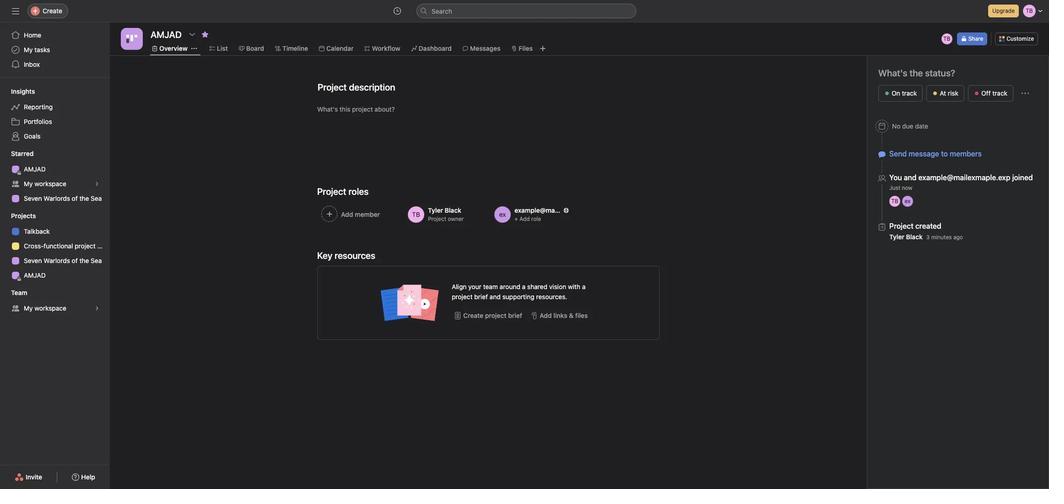 Task type: locate. For each thing, give the bounding box(es) containing it.
my workspace
[[24, 180, 66, 188], [24, 304, 66, 312]]

project down team at the left bottom of page
[[485, 312, 507, 320]]

1 vertical spatial my
[[24, 180, 33, 188]]

1 vertical spatial warlords
[[44, 257, 70, 265]]

2 seven warlords of the sea link from the top
[[5, 254, 104, 268]]

seven warlords of the sea for talkback
[[24, 257, 102, 265]]

0 vertical spatial create
[[43, 7, 62, 15]]

create for create
[[43, 7, 62, 15]]

sea inside projects element
[[91, 257, 102, 265]]

my inside starred element
[[24, 180, 33, 188]]

0 vertical spatial warlords
[[44, 195, 70, 202]]

2 vertical spatial my
[[24, 304, 33, 312]]

seven warlords of the sea link up talkback link
[[5, 191, 104, 206]]

and down team at the left bottom of page
[[490, 293, 501, 301]]

amjad link
[[5, 162, 104, 177], [5, 268, 104, 283]]

inbox link
[[5, 57, 104, 72]]

tab actions image
[[191, 46, 197, 51]]

sea for talkback
[[91, 257, 102, 265]]

workflow link
[[365, 43, 400, 54]]

and
[[904, 174, 917, 182], [490, 293, 501, 301]]

warlords down "cross-functional project plan" link
[[44, 257, 70, 265]]

1 vertical spatial seven warlords of the sea link
[[5, 254, 104, 268]]

2 see details, my workspace image from the top
[[94, 306, 100, 311]]

0 vertical spatial project
[[75, 242, 96, 250]]

create up home link
[[43, 7, 62, 15]]

example@mailexmaple.exp up role
[[515, 206, 596, 214]]

files
[[519, 44, 533, 52]]

track for off track
[[993, 89, 1008, 97]]

tb inside button
[[944, 35, 951, 42]]

seven down the cross-
[[24, 257, 42, 265]]

goals link
[[5, 129, 104, 144]]

1 sea from the top
[[91, 195, 102, 202]]

share
[[969, 35, 984, 42]]

1 vertical spatial amjad link
[[5, 268, 104, 283]]

0 horizontal spatial tb
[[892, 198, 899, 205]]

track right "on"
[[902, 89, 917, 97]]

create
[[43, 7, 62, 15], [463, 312, 484, 320]]

1 workspace from the top
[[34, 180, 66, 188]]

goals
[[24, 132, 41, 140]]

a right with
[[582, 283, 586, 291]]

list link
[[210, 43, 228, 54]]

tasks
[[34, 46, 50, 54]]

my inside teams element
[[24, 304, 33, 312]]

my for my workspace link in teams element
[[24, 304, 33, 312]]

0 horizontal spatial create
[[43, 7, 62, 15]]

seven warlords of the sea link for amjad
[[5, 191, 104, 206]]

timeline
[[282, 44, 308, 52]]

the inside projects element
[[79, 257, 89, 265]]

0 horizontal spatial project
[[75, 242, 96, 250]]

create down your
[[463, 312, 484, 320]]

1 amjad from the top
[[24, 165, 46, 173]]

of up talkback link
[[72, 195, 78, 202]]

1 the from the top
[[79, 195, 89, 202]]

off track
[[982, 89, 1008, 97]]

brief down your
[[474, 293, 488, 301]]

1 vertical spatial seven
[[24, 257, 42, 265]]

0 vertical spatial seven
[[24, 195, 42, 202]]

2 my from the top
[[24, 180, 33, 188]]

create project brief button
[[452, 308, 525, 324]]

seven inside starred element
[[24, 195, 42, 202]]

global element
[[0, 22, 110, 77]]

1 vertical spatial the
[[79, 257, 89, 265]]

tb left ex
[[892, 198, 899, 205]]

my workspace down the team
[[24, 304, 66, 312]]

tb
[[944, 35, 951, 42], [892, 198, 899, 205]]

1 horizontal spatial add
[[540, 312, 552, 320]]

project
[[75, 242, 96, 250], [452, 293, 473, 301], [485, 312, 507, 320]]

insights button
[[0, 87, 35, 96]]

customize button
[[996, 33, 1038, 45]]

seven warlords of the sea link for talkback
[[5, 254, 104, 268]]

2 seven from the top
[[24, 257, 42, 265]]

my inside global element
[[24, 46, 33, 54]]

at risk
[[940, 89, 959, 97]]

0 vertical spatial the
[[79, 195, 89, 202]]

help button
[[66, 469, 101, 486]]

1 vertical spatial sea
[[91, 257, 102, 265]]

at
[[940, 89, 946, 97]]

plan
[[97, 242, 110, 250]]

shared
[[527, 283, 548, 291]]

workspace inside starred element
[[34, 180, 66, 188]]

seven for amjad
[[24, 195, 42, 202]]

a
[[522, 283, 526, 291], [582, 283, 586, 291]]

amjad up the team
[[24, 272, 46, 279]]

my workspace inside teams element
[[24, 304, 66, 312]]

create inside button
[[463, 312, 484, 320]]

projects
[[11, 212, 36, 220]]

2 vertical spatial project
[[485, 312, 507, 320]]

seven warlords of the sea down cross-functional project plan
[[24, 257, 102, 265]]

1 warlords from the top
[[44, 195, 70, 202]]

create inside popup button
[[43, 7, 62, 15]]

1 horizontal spatial example@mailexmaple.exp
[[919, 174, 1011, 182]]

talkback link
[[5, 224, 104, 239]]

2 of from the top
[[72, 257, 78, 265]]

tyler
[[890, 233, 905, 241]]

1 vertical spatial project
[[452, 293, 473, 301]]

tb left share button
[[944, 35, 951, 42]]

you and example@mailexmaple.exp joined just now
[[890, 174, 1033, 191]]

1 horizontal spatial tb
[[944, 35, 951, 42]]

of inside projects element
[[72, 257, 78, 265]]

1 horizontal spatial and
[[904, 174, 917, 182]]

warlords inside projects element
[[44, 257, 70, 265]]

0 vertical spatial and
[[904, 174, 917, 182]]

0 vertical spatial amjad link
[[5, 162, 104, 177]]

my workspace link down starred in the top left of the page
[[5, 177, 104, 191]]

1 horizontal spatial track
[[993, 89, 1008, 97]]

1 vertical spatial brief
[[508, 312, 522, 320]]

links
[[554, 312, 567, 320]]

seven
[[24, 195, 42, 202], [24, 257, 42, 265]]

1 horizontal spatial a
[[582, 283, 586, 291]]

0 vertical spatial brief
[[474, 293, 488, 301]]

workspace for see details, my workspace image within the teams element
[[34, 304, 66, 312]]

track
[[902, 89, 917, 97], [993, 89, 1008, 97]]

my for my workspace link within the starred element
[[24, 180, 33, 188]]

on track button
[[879, 85, 923, 102]]

the for talkback
[[79, 257, 89, 265]]

0 vertical spatial amjad
[[24, 165, 46, 173]]

warlords up talkback link
[[44, 195, 70, 202]]

1 vertical spatial of
[[72, 257, 78, 265]]

example@mailexmaple.exp
[[919, 174, 1011, 182], [515, 206, 596, 214]]

on track
[[892, 89, 917, 97]]

brief down supporting
[[508, 312, 522, 320]]

and up now
[[904, 174, 917, 182]]

amjad down starred in the top left of the page
[[24, 165, 46, 173]]

1 my from the top
[[24, 46, 33, 54]]

help
[[81, 473, 95, 481]]

add left links
[[540, 312, 552, 320]]

my workspace link inside teams element
[[5, 301, 104, 316]]

1 horizontal spatial create
[[463, 312, 484, 320]]

0 horizontal spatial brief
[[474, 293, 488, 301]]

0 horizontal spatial a
[[522, 283, 526, 291]]

1 a from the left
[[522, 283, 526, 291]]

None text field
[[148, 26, 184, 43]]

2 the from the top
[[79, 257, 89, 265]]

cross-functional project plan
[[24, 242, 110, 250]]

remove from starred image
[[201, 31, 209, 38]]

1 horizontal spatial project
[[452, 293, 473, 301]]

home
[[24, 31, 41, 39]]

0 horizontal spatial add
[[520, 216, 530, 223]]

amjad
[[24, 165, 46, 173], [24, 272, 46, 279]]

my left tasks
[[24, 46, 33, 54]]

0 vertical spatial my
[[24, 46, 33, 54]]

0 horizontal spatial track
[[902, 89, 917, 97]]

3 my from the top
[[24, 304, 33, 312]]

1 vertical spatial see details, my workspace image
[[94, 306, 100, 311]]

seven warlords of the sea link inside starred element
[[5, 191, 104, 206]]

1 my workspace link from the top
[[5, 177, 104, 191]]

amjad inside starred element
[[24, 165, 46, 173]]

portfolios link
[[5, 114, 104, 129]]

date
[[915, 122, 929, 130]]

the down cross-functional project plan
[[79, 257, 89, 265]]

0 vertical spatial sea
[[91, 195, 102, 202]]

insights element
[[0, 83, 110, 146]]

a up supporting
[[522, 283, 526, 291]]

customize
[[1007, 35, 1034, 42]]

1 vertical spatial workspace
[[34, 304, 66, 312]]

you and example@mailexmaple.exp joined button
[[890, 173, 1033, 182]]

2 my workspace link from the top
[[5, 301, 104, 316]]

track right off
[[993, 89, 1008, 97]]

0 vertical spatial workspace
[[34, 180, 66, 188]]

1 see details, my workspace image from the top
[[94, 181, 100, 187]]

Search tasks, projects, and more text field
[[417, 4, 636, 18]]

2 workspace from the top
[[34, 304, 66, 312]]

seven warlords of the sea link down functional
[[5, 254, 104, 268]]

0 horizontal spatial example@mailexmaple.exp
[[515, 206, 596, 214]]

my
[[24, 46, 33, 54], [24, 180, 33, 188], [24, 304, 33, 312]]

seven inside projects element
[[24, 257, 42, 265]]

2 horizontal spatial project
[[485, 312, 507, 320]]

see details, my workspace image
[[94, 181, 100, 187], [94, 306, 100, 311]]

seven warlords of the sea link
[[5, 191, 104, 206], [5, 254, 104, 268]]

project down align
[[452, 293, 473, 301]]

files
[[575, 312, 588, 320]]

seven warlords of the sea up talkback link
[[24, 195, 102, 202]]

0 vertical spatial example@mailexmaple.exp
[[919, 174, 1011, 182]]

my down the team
[[24, 304, 33, 312]]

send
[[890, 150, 907, 158]]

seven warlords of the sea inside projects element
[[24, 257, 102, 265]]

project left plan
[[75, 242, 96, 250]]

amjad link down goals link
[[5, 162, 104, 177]]

2 amjad from the top
[[24, 272, 46, 279]]

files link
[[512, 43, 533, 54]]

project inside button
[[485, 312, 507, 320]]

2 track from the left
[[993, 89, 1008, 97]]

1 track from the left
[[902, 89, 917, 97]]

example@mailexmaple.exp down members
[[919, 174, 1011, 182]]

0 vertical spatial of
[[72, 195, 78, 202]]

share button
[[957, 33, 988, 45]]

1 horizontal spatial brief
[[508, 312, 522, 320]]

0 vertical spatial my workspace
[[24, 180, 66, 188]]

resources.
[[536, 293, 567, 301]]

more actions image
[[1022, 90, 1029, 97]]

amjad link up teams element
[[5, 268, 104, 283]]

just
[[890, 185, 901, 191]]

0 horizontal spatial and
[[490, 293, 501, 301]]

1 vertical spatial amjad
[[24, 272, 46, 279]]

warlords
[[44, 195, 70, 202], [44, 257, 70, 265]]

my workspace link down the team
[[5, 301, 104, 316]]

1 vertical spatial seven warlords of the sea
[[24, 257, 102, 265]]

key resources
[[317, 250, 375, 261]]

create for create project brief
[[463, 312, 484, 320]]

my down starred in the top left of the page
[[24, 180, 33, 188]]

sea inside starred element
[[91, 195, 102, 202]]

2 sea from the top
[[91, 257, 102, 265]]

seven up projects
[[24, 195, 42, 202]]

1 seven warlords of the sea from the top
[[24, 195, 102, 202]]

example@mailexmaple.exp inside the you and example@mailexmaple.exp joined just now
[[919, 174, 1011, 182]]

2 amjad link from the top
[[5, 268, 104, 283]]

0 vertical spatial seven warlords of the sea link
[[5, 191, 104, 206]]

board image
[[126, 33, 137, 44]]

workspace inside teams element
[[34, 304, 66, 312]]

1 seven from the top
[[24, 195, 42, 202]]

my workspace down starred in the top left of the page
[[24, 180, 66, 188]]

role
[[531, 216, 541, 223]]

my workspace link
[[5, 177, 104, 191], [5, 301, 104, 316]]

1 of from the top
[[72, 195, 78, 202]]

calendar
[[326, 44, 354, 52]]

1 my workspace from the top
[[24, 180, 66, 188]]

warlords for amjad
[[44, 195, 70, 202]]

overview link
[[152, 43, 188, 54]]

of down cross-functional project plan
[[72, 257, 78, 265]]

seven warlords of the sea inside starred element
[[24, 195, 102, 202]]

my workspace inside starred element
[[24, 180, 66, 188]]

project created
[[890, 222, 942, 230]]

of inside starred element
[[72, 195, 78, 202]]

0 vertical spatial my workspace link
[[5, 177, 104, 191]]

1 vertical spatial my workspace link
[[5, 301, 104, 316]]

add member button
[[317, 202, 400, 228]]

0 vertical spatial see details, my workspace image
[[94, 181, 100, 187]]

add right +
[[520, 216, 530, 223]]

1 vertical spatial add
[[540, 312, 552, 320]]

my workspace link inside starred element
[[5, 177, 104, 191]]

my tasks
[[24, 46, 50, 54]]

0 vertical spatial tb
[[944, 35, 951, 42]]

1 vertical spatial my workspace
[[24, 304, 66, 312]]

2 my workspace from the top
[[24, 304, 66, 312]]

warlords inside starred element
[[44, 195, 70, 202]]

1 seven warlords of the sea link from the top
[[5, 191, 104, 206]]

my workspace for my workspace link within the starred element
[[24, 180, 66, 188]]

the up talkback link
[[79, 195, 89, 202]]

sea
[[91, 195, 102, 202], [91, 257, 102, 265]]

2 warlords from the top
[[44, 257, 70, 265]]

2 seven warlords of the sea from the top
[[24, 257, 102, 265]]

tb button
[[941, 33, 954, 45]]

0 vertical spatial seven warlords of the sea
[[24, 195, 102, 202]]

1 vertical spatial and
[[490, 293, 501, 301]]

the inside starred element
[[79, 195, 89, 202]]

of for talkback
[[72, 257, 78, 265]]

starred element
[[0, 146, 110, 208]]

1 vertical spatial create
[[463, 312, 484, 320]]



Task type: vqa. For each thing, say whether or not it's contained in the screenshot.
Starred element
yes



Task type: describe. For each thing, give the bounding box(es) containing it.
add inside "dropdown button"
[[540, 312, 552, 320]]

1 vertical spatial example@mailexmaple.exp
[[515, 206, 596, 214]]

tyler black
[[428, 206, 461, 214]]

align your team around a shared vision with a project brief and supporting resources.
[[452, 283, 586, 301]]

sea for amjad
[[91, 195, 102, 202]]

hide sidebar image
[[12, 7, 19, 15]]

joined
[[1013, 174, 1033, 182]]

history image
[[394, 7, 401, 15]]

see details, my workspace image inside teams element
[[94, 306, 100, 311]]

messages
[[470, 44, 501, 52]]

see details, my workspace image inside starred element
[[94, 181, 100, 187]]

upgrade button
[[989, 5, 1019, 17]]

upgrade
[[993, 7, 1015, 14]]

projects element
[[0, 208, 110, 285]]

list
[[217, 44, 228, 52]]

project created tyler black 3 minutes ago
[[890, 222, 963, 241]]

align
[[452, 283, 467, 291]]

dashboard link
[[411, 43, 452, 54]]

due
[[903, 122, 914, 130]]

create button
[[27, 4, 68, 18]]

Project description title text field
[[312, 78, 398, 97]]

team button
[[0, 288, 27, 298]]

create project brief
[[463, 312, 522, 320]]

home link
[[5, 28, 104, 43]]

off track button
[[968, 85, 1014, 102]]

tyler black project owner
[[428, 206, 464, 223]]

no
[[892, 122, 901, 130]]

off
[[982, 89, 991, 97]]

minutes
[[932, 234, 952, 241]]

brief inside button
[[508, 312, 522, 320]]

starred button
[[0, 149, 34, 158]]

+
[[515, 216, 518, 223]]

to
[[941, 150, 948, 158]]

brief inside the align your team around a shared vision with a project brief and supporting resources.
[[474, 293, 488, 301]]

3
[[927, 234, 930, 241]]

and inside the align your team around a shared vision with a project brief and supporting resources.
[[490, 293, 501, 301]]

add links & files
[[540, 312, 588, 320]]

1 amjad link from the top
[[5, 162, 104, 177]]

invite
[[26, 473, 42, 481]]

0 vertical spatial add
[[520, 216, 530, 223]]

risk
[[948, 89, 959, 97]]

ex
[[905, 198, 911, 205]]

supporting
[[503, 293, 535, 301]]

board
[[246, 44, 264, 52]]

ago
[[954, 234, 963, 241]]

starred
[[11, 150, 34, 158]]

invite button
[[9, 469, 48, 486]]

send message to members
[[890, 150, 982, 158]]

reporting
[[24, 103, 53, 111]]

project roles
[[317, 186, 369, 197]]

add member
[[341, 211, 380, 218]]

show options image
[[189, 31, 196, 38]]

dashboard
[[419, 44, 452, 52]]

on
[[892, 89, 900, 97]]

no due date button
[[872, 118, 933, 135]]

my workspace for my workspace link in teams element
[[24, 304, 66, 312]]

now
[[902, 185, 913, 191]]

tyler black link
[[890, 233, 923, 241]]

your
[[468, 283, 482, 291]]

1 vertical spatial tb
[[892, 198, 899, 205]]

members
[[950, 150, 982, 158]]

the status?
[[910, 68, 956, 78]]

overview
[[159, 44, 188, 52]]

what's the status?
[[879, 68, 956, 78]]

track for on track
[[902, 89, 917, 97]]

no due date
[[892, 122, 929, 130]]

2 a from the left
[[582, 283, 586, 291]]

insights
[[11, 87, 35, 95]]

project inside the align your team around a shared vision with a project brief and supporting resources.
[[452, 293, 473, 301]]

black
[[906, 233, 923, 241]]

talkback
[[24, 228, 50, 235]]

my for 'my tasks' link
[[24, 46, 33, 54]]

vision
[[549, 283, 566, 291]]

my workspace link for see details, my workspace image within the teams element
[[5, 301, 104, 316]]

reporting link
[[5, 100, 104, 114]]

warlords for talkback
[[44, 257, 70, 265]]

messages link
[[463, 43, 501, 54]]

amjad inside projects element
[[24, 272, 46, 279]]

the for amjad
[[79, 195, 89, 202]]

workflow
[[372, 44, 400, 52]]

cross-functional project plan link
[[5, 239, 110, 254]]

my workspace link for see details, my workspace image in starred element
[[5, 177, 104, 191]]

at risk button
[[927, 85, 965, 102]]

+ add role
[[515, 216, 541, 223]]

cross-
[[24, 242, 44, 250]]

add links & files button
[[528, 308, 590, 324]]

projects button
[[0, 212, 36, 221]]

of for amjad
[[72, 195, 78, 202]]

owner
[[448, 216, 464, 223]]

project
[[428, 216, 446, 223]]

inbox
[[24, 60, 40, 68]]

what's
[[879, 68, 908, 78]]

and inside the you and example@mailexmaple.exp joined just now
[[904, 174, 917, 182]]

message
[[909, 150, 940, 158]]

add tab image
[[539, 45, 547, 52]]

teams element
[[0, 285, 110, 318]]

calendar link
[[319, 43, 354, 54]]

&
[[569, 312, 574, 320]]

timeline link
[[275, 43, 308, 54]]

seven for talkback
[[24, 257, 42, 265]]

around
[[500, 283, 520, 291]]

seven warlords of the sea for amjad
[[24, 195, 102, 202]]

workspace for see details, my workspace image in starred element
[[34, 180, 66, 188]]



